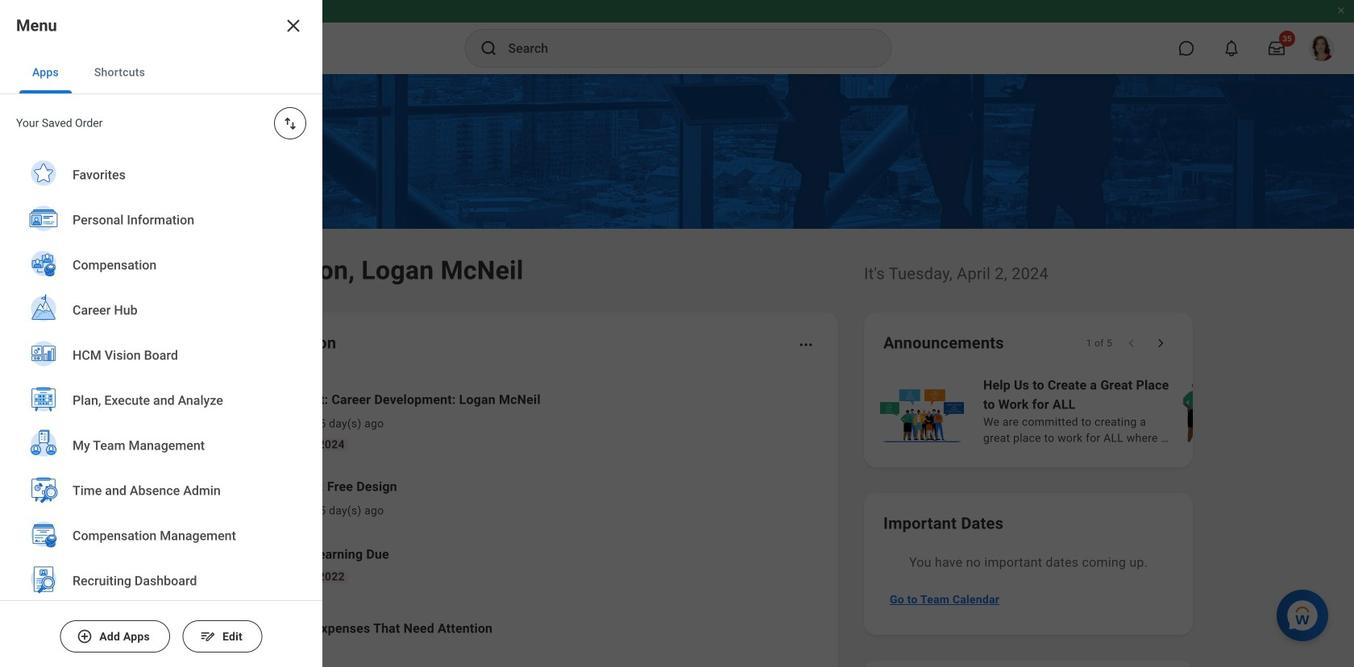 Task type: describe. For each thing, give the bounding box(es) containing it.
2 inbox image from the top
[[204, 486, 228, 510]]

global navigation dialog
[[0, 0, 323, 668]]

inbox large image
[[1269, 40, 1285, 56]]

plus circle image
[[77, 629, 93, 645]]

dashboard expenses image
[[204, 617, 228, 641]]

notifications large image
[[1224, 40, 1240, 56]]

profile logan mcneil element
[[1300, 31, 1345, 66]]

1 inbox image from the top
[[204, 409, 228, 433]]



Task type: vqa. For each thing, say whether or not it's contained in the screenshot.
the topmost Manage Interests: Logan McNeil - Vice President, Human Resources on 10/24/2023 button
no



Task type: locate. For each thing, give the bounding box(es) containing it.
list
[[0, 152, 323, 668], [877, 374, 1355, 448], [181, 377, 819, 661]]

search image
[[479, 39, 499, 58]]

chevron right small image
[[1153, 335, 1169, 352]]

status
[[1087, 337, 1113, 350]]

0 vertical spatial inbox image
[[204, 409, 228, 433]]

tab list
[[0, 52, 323, 94]]

inbox image
[[204, 409, 228, 433], [204, 486, 228, 510]]

sort image
[[282, 115, 298, 131]]

main content
[[0, 74, 1355, 668]]

x image
[[284, 16, 303, 35]]

1 vertical spatial inbox image
[[204, 486, 228, 510]]

text edit image
[[200, 629, 216, 645]]

chevron left small image
[[1124, 335, 1140, 352]]

banner
[[0, 0, 1355, 74]]

close environment banner image
[[1337, 6, 1347, 15]]



